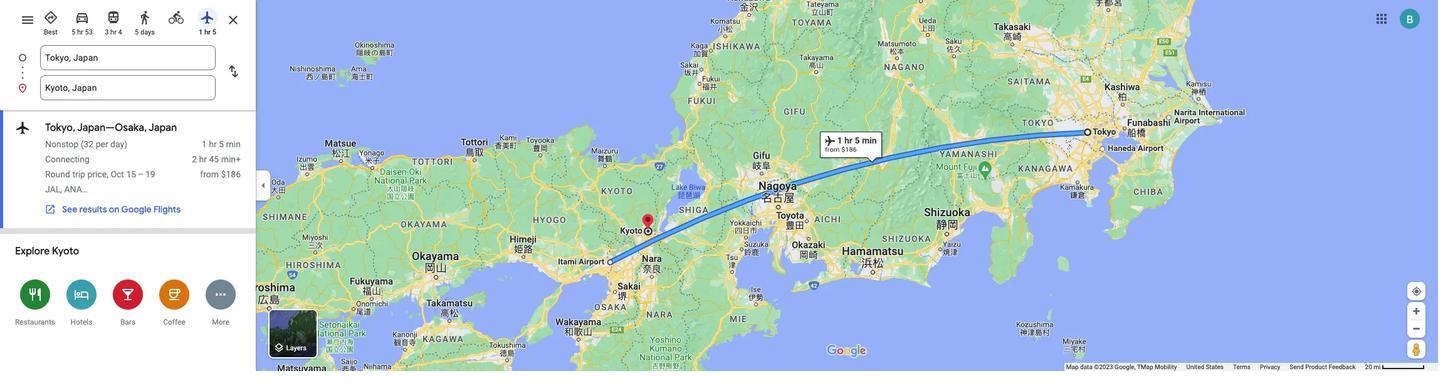 Task type: locate. For each thing, give the bounding box(es) containing it.
0 vertical spatial none field
[[45, 45, 211, 70]]

3 hr 4 radio
[[100, 5, 127, 37]]

flights image containing 
[[15, 119, 30, 137]]

hr inside radio
[[110, 28, 117, 36]]

hotels
[[71, 318, 92, 327]]

15 – 19
[[126, 169, 155, 179]]

list item down 4
[[0, 45, 256, 85]]

reverse starting point and destination image
[[226, 64, 241, 79]]

list
[[0, 45, 256, 100]]

flights image
[[200, 10, 215, 25], [15, 119, 30, 137]]

none field down 4
[[45, 45, 211, 70]]

connecting
[[45, 154, 90, 164]]

1 none field from the top
[[45, 45, 211, 70]]

nonstop ( 32 per day )
[[45, 139, 127, 149]]

none field starting point tokyo, japan
[[45, 45, 211, 70]]

5 days radio
[[132, 5, 158, 37]]

flights image inside  element
[[15, 119, 30, 137]]

restaurants button
[[12, 271, 58, 334]]

privacy button
[[1260, 363, 1280, 371]]

product
[[1305, 364, 1327, 371]]

show your location image
[[1411, 286, 1423, 297]]

ana
[[64, 184, 82, 194]]

see
[[62, 204, 77, 215]]

japan
[[149, 122, 177, 134]]

2 hr 45 min +
[[192, 154, 241, 164]]

…
[[82, 184, 88, 194]]

japan—osaka,
[[77, 122, 147, 134]]

footer inside google maps element
[[1066, 363, 1365, 371]]

map data ©2023 google, tmap mobility
[[1066, 364, 1177, 371]]

1 vertical spatial 1
[[202, 139, 207, 149]]

1 hr 5
[[199, 28, 216, 36]]

hr for 1 hr 5 min
[[209, 139, 217, 149]]

3 hr 4
[[105, 28, 122, 36]]

20 mi button
[[1365, 364, 1425, 371]]

from $186
[[200, 169, 241, 179]]

5 inside 5 days 'option'
[[135, 28, 139, 36]]

1 inside  element
[[202, 139, 207, 149]]

5
[[72, 28, 75, 36], [135, 28, 139, 36], [212, 28, 216, 36], [219, 139, 224, 149]]

 element
[[0, 110, 256, 229]]

oct
[[111, 169, 124, 179]]

hr inside radio
[[204, 28, 211, 36]]

20
[[1365, 364, 1372, 371]]

footer
[[1066, 363, 1365, 371]]

collapse side panel image
[[256, 179, 270, 192]]

hr
[[77, 28, 83, 36], [110, 28, 117, 36], [204, 28, 211, 36], [209, 139, 217, 149], [199, 154, 207, 164]]

2
[[192, 154, 197, 164]]

0 horizontal spatial flights image
[[15, 119, 30, 137]]

2 none field from the top
[[45, 75, 211, 100]]

zoom in image
[[1412, 307, 1421, 316]]

None field
[[45, 45, 211, 70], [45, 75, 211, 100]]

0 vertical spatial flights image
[[200, 10, 215, 25]]

1 vertical spatial flights image
[[15, 119, 30, 137]]

min up +
[[226, 139, 241, 149]]

+
[[236, 154, 241, 164]]

data
[[1080, 364, 1093, 371]]

united
[[1186, 364, 1204, 371]]

flights image left tokyo,
[[15, 119, 30, 137]]

5 inside 1 hr 5 radio
[[212, 28, 216, 36]]

on
[[109, 204, 119, 215]]

tmap
[[1137, 364, 1153, 371]]

nonstop
[[45, 139, 78, 149]]

1
[[199, 28, 203, 36], [202, 139, 207, 149]]

google
[[121, 204, 151, 215]]

1 for 1 hr 5 min
[[202, 139, 207, 149]]

Starting point Tokyo, Japan field
[[45, 50, 211, 65]]

send product feedback
[[1290, 364, 1356, 371]]

list item
[[0, 45, 256, 85], [0, 75, 256, 100]]

hr inside option
[[77, 28, 83, 36]]

1 vertical spatial none field
[[45, 75, 211, 100]]

days
[[140, 28, 155, 36]]

min right 45
[[221, 154, 236, 164]]

see results on google flights
[[62, 204, 181, 215]]

google maps element
[[0, 0, 1438, 371]]

footer containing map data ©2023 google, tmap mobility
[[1066, 363, 1365, 371]]

none field down starting point tokyo, japan field
[[45, 75, 211, 100]]

0 vertical spatial 1
[[199, 28, 203, 36]]

more
[[212, 318, 229, 327]]

1 vertical spatial min
[[221, 154, 236, 164]]

flights image up 1 hr 5
[[200, 10, 215, 25]]

per
[[96, 139, 108, 149]]

1 inside radio
[[199, 28, 203, 36]]

more button
[[197, 271, 244, 334]]

bars
[[120, 318, 135, 327]]

min
[[226, 139, 241, 149], [221, 154, 236, 164]]

flights image inside 1 hr 5 radio
[[200, 10, 215, 25]]

1 horizontal spatial flights image
[[200, 10, 215, 25]]

©2023
[[1094, 364, 1113, 371]]

google,
[[1115, 364, 1136, 371]]

hr for 5 hr 53
[[77, 28, 83, 36]]

list item down starting point tokyo, japan field
[[0, 75, 256, 100]]

coffee
[[163, 318, 185, 327]]

terms
[[1233, 364, 1251, 371]]

price,
[[87, 169, 108, 179]]

feedback
[[1329, 364, 1356, 371]]

united states
[[1186, 364, 1224, 371]]

0 vertical spatial min
[[226, 139, 241, 149]]

hr for 1 hr 5
[[204, 28, 211, 36]]

None radio
[[163, 5, 189, 28]]

show street view coverage image
[[1408, 340, 1426, 359]]

1 list item from the top
[[0, 45, 256, 85]]



Task type: describe. For each thing, give the bounding box(es) containing it.
united states button
[[1186, 363, 1224, 371]]

see results on google flights link
[[38, 199, 187, 220]]

coffee button
[[151, 271, 197, 334]]

best
[[44, 28, 58, 36]]

flights image for 1 hr 5 radio
[[200, 10, 215, 25]]

,
[[60, 184, 62, 194]]

send
[[1290, 364, 1304, 371]]

flights
[[153, 204, 181, 215]]

list inside google maps element
[[0, 45, 256, 100]]

3
[[105, 28, 109, 36]]

5 hr 53 radio
[[69, 5, 95, 37]]

2 list item from the top
[[0, 75, 256, 100]]

)
[[124, 139, 127, 149]]

tokyo, japan—osaka, japan
[[45, 122, 177, 134]]

bars button
[[105, 271, 151, 334]]

53
[[85, 28, 93, 36]]

5 days
[[135, 28, 155, 36]]

5 hr 53
[[72, 28, 93, 36]]

round trip price, oct 15 – 19
[[45, 169, 155, 179]]

Best radio
[[38, 5, 64, 37]]

directions main content
[[0, 0, 256, 371]]

transit image
[[106, 10, 121, 25]]

driving image
[[75, 10, 90, 25]]

map
[[1066, 364, 1079, 371]]

hr for 2 hr 45 min +
[[199, 154, 207, 164]]

jal , ana …
[[45, 184, 88, 194]]

5 inside  element
[[219, 139, 224, 149]]

32
[[84, 139, 94, 149]]

45
[[209, 154, 219, 164]]

terms button
[[1233, 363, 1251, 371]]

from
[[200, 169, 219, 179]]

20 mi
[[1365, 364, 1381, 371]]

layers
[[286, 344, 307, 353]]

(
[[81, 139, 84, 149]]

min for 45
[[221, 154, 236, 164]]

tokyo,
[[45, 122, 75, 134]]

jal
[[45, 184, 60, 194]]

1 for 1 hr 5
[[199, 28, 203, 36]]

privacy
[[1260, 364, 1280, 371]]


[[15, 119, 30, 137]]

explore
[[15, 245, 50, 258]]

best travel modes image
[[43, 10, 58, 25]]

5 inside '5 hr 53' option
[[72, 28, 75, 36]]

4
[[118, 28, 122, 36]]

send product feedback button
[[1290, 363, 1356, 371]]

cycling image
[[169, 10, 184, 25]]

states
[[1206, 364, 1224, 371]]

trip
[[72, 169, 85, 179]]

hotels button
[[58, 271, 105, 334]]

round
[[45, 169, 70, 179]]

min for 5
[[226, 139, 241, 149]]

mi
[[1374, 364, 1381, 371]]

results
[[79, 204, 107, 215]]

1 hr 5 radio
[[194, 5, 221, 37]]

kyoto
[[52, 245, 79, 258]]

close directions image
[[226, 13, 241, 28]]

walking image
[[137, 10, 152, 25]]

restaurants
[[15, 318, 55, 327]]

day
[[110, 139, 124, 149]]

1 hr 5 min
[[202, 139, 241, 149]]

flights image for  element
[[15, 119, 30, 137]]

explore kyoto
[[15, 245, 79, 258]]

$186
[[221, 169, 241, 179]]

zoom out image
[[1412, 324, 1421, 334]]

none field destination kyoto, japan
[[45, 75, 211, 100]]

mobility
[[1155, 364, 1177, 371]]

Destination Kyoto, Japan field
[[45, 80, 211, 95]]

hr for 3 hr 4
[[110, 28, 117, 36]]



Task type: vqa. For each thing, say whether or not it's contained in the screenshot.
Best Travel Modes image
yes



